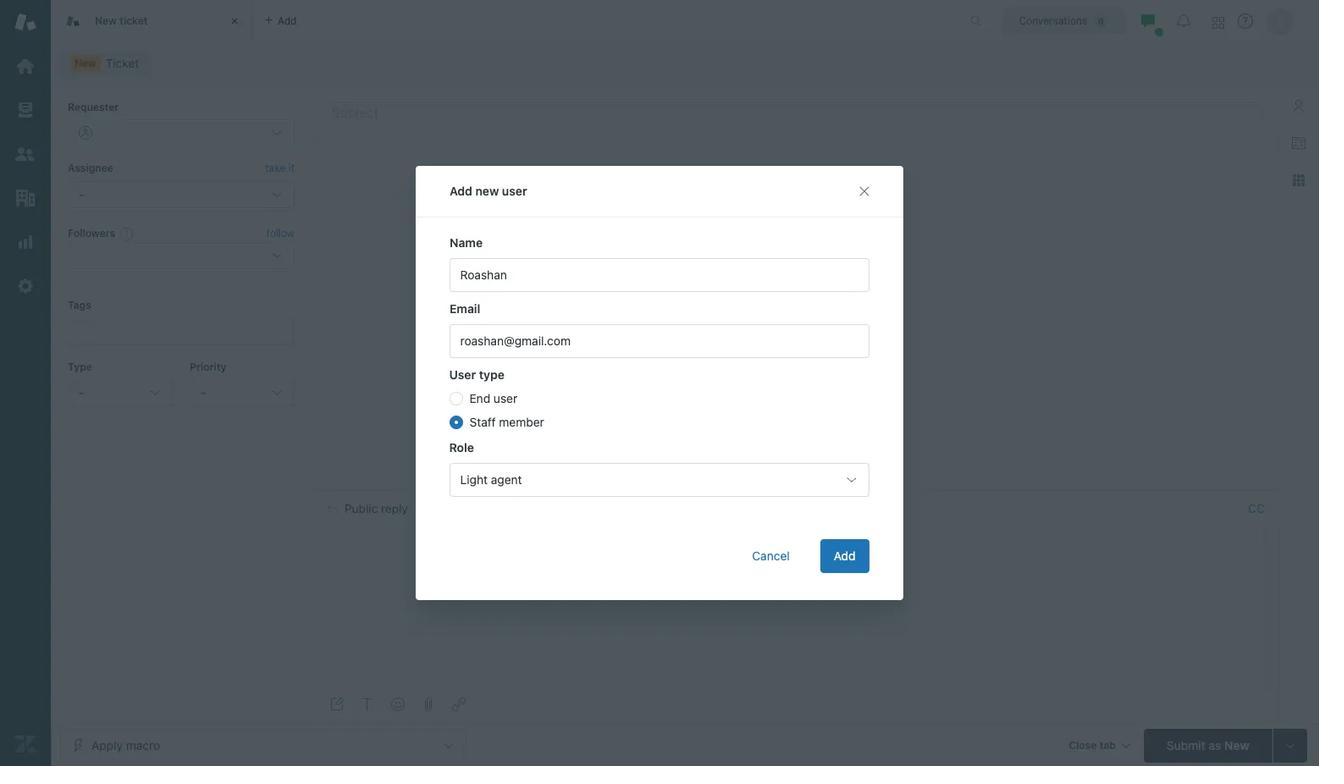 Task type: locate. For each thing, give the bounding box(es) containing it.
1 horizontal spatial -
[[201, 385, 206, 400]]

add for add
[[834, 549, 856, 563]]

1 vertical spatial add
[[834, 549, 856, 563]]

end user
[[470, 391, 518, 406]]

0 horizontal spatial -
[[79, 385, 84, 400]]

submit
[[1167, 738, 1206, 753]]

format text image
[[361, 698, 374, 711]]

light
[[461, 473, 488, 487]]

agent
[[492, 473, 523, 487]]

2 - from the left
[[201, 385, 206, 400]]

light agent button
[[450, 463, 870, 497]]

get started image
[[14, 55, 36, 77]]

1 vertical spatial new
[[75, 57, 97, 69]]

tabs tab list
[[51, 0, 953, 42]]

add right 'cancel'
[[834, 549, 856, 563]]

priority
[[190, 360, 226, 373]]

member
[[500, 415, 545, 429]]

add inside button
[[834, 549, 856, 563]]

new left ticket
[[95, 14, 117, 27]]

submit as new
[[1167, 738, 1250, 753]]

organizations image
[[14, 187, 36, 209]]

it
[[289, 162, 295, 175]]

new inside new link
[[75, 57, 97, 69]]

None field
[[472, 501, 1242, 518]]

cc
[[1249, 501, 1265, 516]]

take it
[[265, 162, 295, 175]]

-
[[79, 385, 84, 400], [201, 385, 206, 400]]

customer context image
[[1293, 99, 1306, 113]]

2 - button from the left
[[190, 379, 295, 407]]

user type
[[450, 368, 505, 382]]

cancel button
[[739, 540, 804, 573]]

new
[[95, 14, 117, 27], [75, 57, 97, 69], [1225, 738, 1250, 753]]

views image
[[14, 99, 36, 121]]

email
[[450, 302, 481, 316]]

end
[[470, 391, 491, 406]]

user up staff member
[[494, 391, 518, 406]]

close modal image
[[858, 185, 872, 198]]

take
[[265, 162, 286, 175]]

light agent
[[461, 473, 523, 487]]

add attachment image
[[422, 698, 435, 711]]

1 - from the left
[[79, 385, 84, 400]]

0 vertical spatial add
[[450, 184, 473, 198]]

- button down type
[[68, 379, 173, 407]]

insert emojis image
[[391, 698, 405, 711]]

new right as
[[1225, 738, 1250, 753]]

0 horizontal spatial add
[[450, 184, 473, 198]]

0 horizontal spatial - button
[[68, 379, 173, 407]]

new
[[476, 184, 499, 198]]

cc button
[[1248, 501, 1265, 517]]

conversations button
[[1001, 7, 1127, 34]]

reporting image
[[14, 231, 36, 253]]

1 horizontal spatial - button
[[190, 379, 295, 407]]

secondary element
[[51, 47, 1320, 80]]

user right new
[[502, 184, 527, 198]]

name
[[450, 235, 483, 250]]

new inside new ticket tab
[[95, 14, 117, 27]]

new down new ticket
[[75, 57, 97, 69]]

- down type
[[79, 385, 84, 400]]

add for add new user
[[450, 184, 473, 198]]

new link
[[59, 52, 150, 75]]

user
[[502, 184, 527, 198], [494, 391, 518, 406]]

as
[[1209, 738, 1222, 753]]

0 vertical spatial new
[[95, 14, 117, 27]]

1 horizontal spatial add
[[834, 549, 856, 563]]

admin image
[[14, 275, 36, 297]]

add
[[450, 184, 473, 198], [834, 549, 856, 563]]

- button down priority
[[190, 379, 295, 407]]

- for priority
[[201, 385, 206, 400]]

- button
[[68, 379, 173, 407], [190, 379, 295, 407]]

draft mode image
[[330, 698, 344, 711]]

- down priority
[[201, 385, 206, 400]]

follow
[[266, 227, 295, 240]]

Name field
[[450, 258, 870, 292]]

1 - button from the left
[[68, 379, 173, 407]]

add left new
[[450, 184, 473, 198]]

new for new
[[75, 57, 97, 69]]

add link (cmd k) image
[[452, 698, 466, 711]]

cancel
[[753, 549, 790, 563]]



Task type: describe. For each thing, give the bounding box(es) containing it.
staff member
[[470, 415, 545, 429]]

new ticket tab
[[51, 0, 254, 42]]

Subject field
[[329, 102, 1262, 122]]

type
[[480, 368, 505, 382]]

main element
[[0, 0, 51, 767]]

- button for type
[[68, 379, 173, 407]]

new ticket
[[95, 14, 148, 27]]

get help image
[[1238, 14, 1254, 29]]

Public reply composer text field
[[320, 527, 1259, 562]]

zendesk products image
[[1213, 17, 1225, 28]]

0 vertical spatial user
[[502, 184, 527, 198]]

conversations
[[1020, 14, 1088, 27]]

user
[[450, 368, 477, 382]]

ticket
[[120, 14, 148, 27]]

zendesk image
[[14, 734, 36, 756]]

assignee
[[68, 162, 113, 175]]

1 vertical spatial user
[[494, 391, 518, 406]]

role
[[450, 440, 475, 455]]

- for type
[[79, 385, 84, 400]]

- button for priority
[[190, 379, 295, 407]]

2 vertical spatial new
[[1225, 738, 1250, 753]]

Email field
[[450, 324, 870, 358]]

add new user dialog
[[416, 166, 904, 601]]

tags
[[68, 299, 91, 312]]

customers image
[[14, 143, 36, 165]]

add button
[[821, 540, 870, 573]]

knowledge image
[[1293, 136, 1306, 150]]

take it button
[[265, 160, 295, 178]]

follow button
[[266, 226, 295, 241]]

add new user
[[450, 184, 527, 198]]

type
[[68, 360, 92, 373]]

zendesk support image
[[14, 11, 36, 33]]

staff
[[470, 415, 496, 429]]

close image
[[226, 13, 243, 30]]

new for new ticket
[[95, 14, 117, 27]]

apps image
[[1293, 174, 1306, 187]]



Task type: vqa. For each thing, say whether or not it's contained in the screenshot.
the Zendesk Products icon
yes



